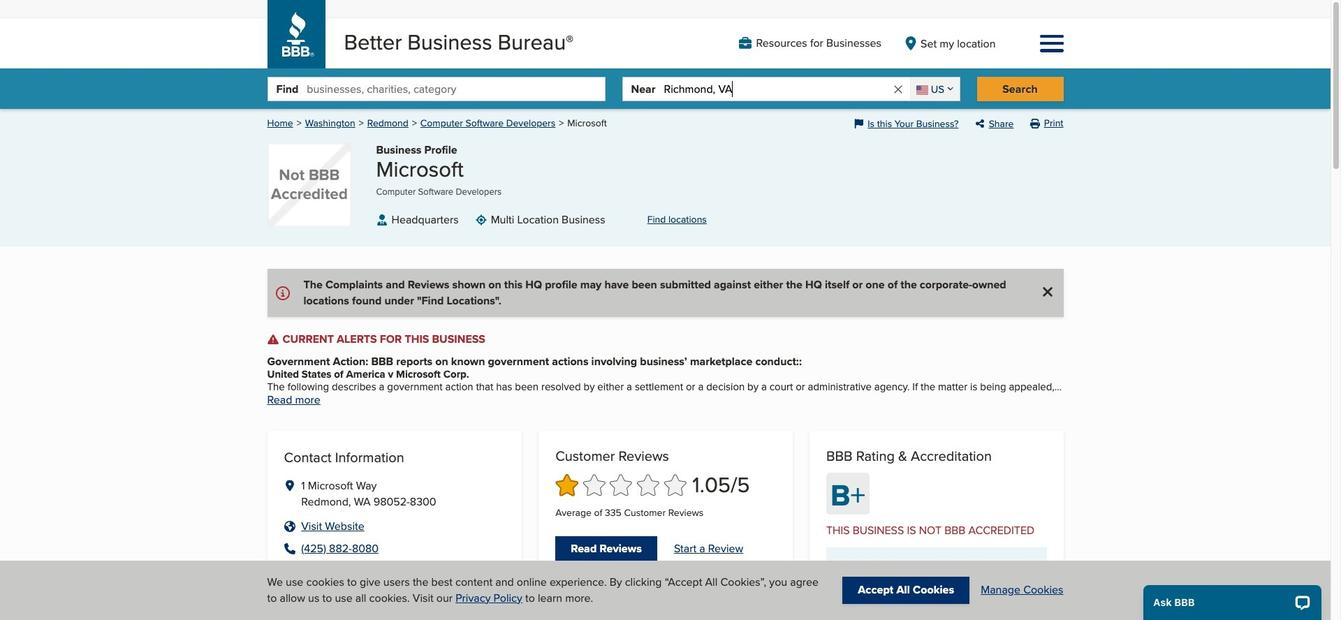 Task type: describe. For each thing, give the bounding box(es) containing it.
businesses, charities, category search field
[[307, 78, 605, 101]]

city, state or zip field
[[664, 78, 892, 101]]

not bbb accredited image
[[267, 143, 351, 227]]

clear search image
[[892, 83, 905, 96]]



Task type: locate. For each thing, give the bounding box(es) containing it.
None field
[[910, 78, 959, 101]]



Task type: vqa. For each thing, say whether or not it's contained in the screenshot.
city, state or zip field
yes



